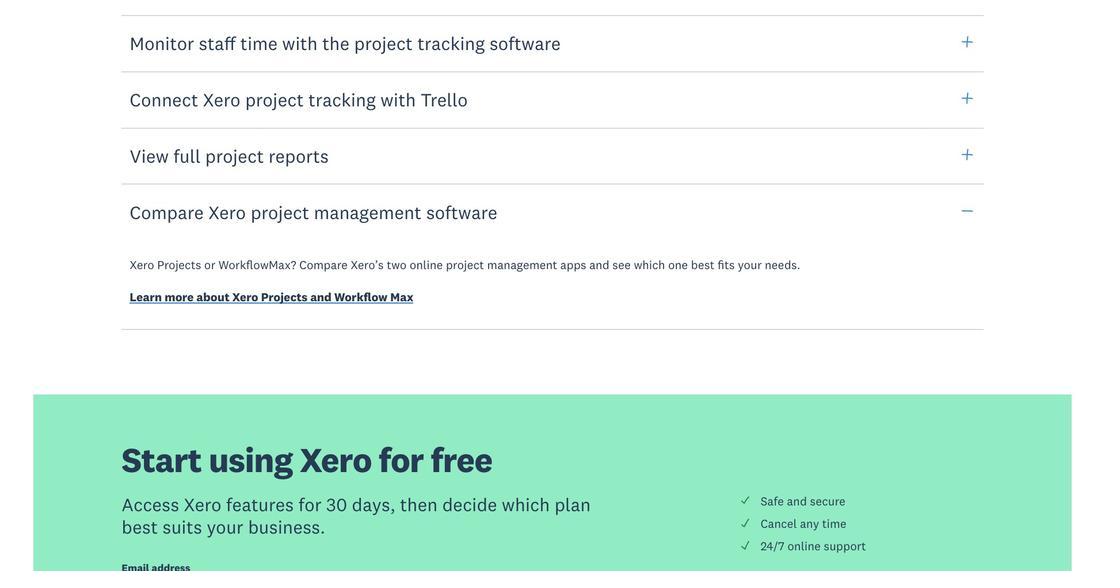 Task type: locate. For each thing, give the bounding box(es) containing it.
2 vertical spatial and
[[787, 494, 808, 510]]

time inside "dropdown button"
[[240, 32, 278, 55]]

projects left or
[[157, 258, 201, 273]]

0 horizontal spatial time
[[240, 32, 278, 55]]

included image for safe and secure
[[741, 496, 751, 506]]

1 included image from the top
[[741, 496, 751, 506]]

0 vertical spatial for
[[379, 439, 424, 482]]

projects
[[157, 258, 201, 273], [261, 289, 308, 305]]

your right suits
[[207, 516, 244, 539]]

1 vertical spatial time
[[823, 517, 847, 532]]

workflowmax?
[[219, 258, 296, 273]]

0 horizontal spatial management
[[314, 201, 422, 224]]

0 vertical spatial compare
[[130, 201, 204, 224]]

1 horizontal spatial projects
[[261, 289, 308, 305]]

for for free
[[379, 439, 424, 482]]

staff
[[199, 32, 236, 55]]

support
[[824, 539, 867, 555]]

and
[[590, 258, 610, 273], [311, 289, 332, 305], [787, 494, 808, 510]]

view full project reports
[[130, 144, 329, 167]]

1 horizontal spatial with
[[381, 88, 416, 111]]

1 vertical spatial included image
[[741, 541, 751, 551]]

one
[[669, 258, 688, 273]]

then
[[400, 494, 438, 517]]

fits
[[718, 258, 735, 273]]

0 vertical spatial tracking
[[418, 32, 485, 55]]

xero down 'staff'
[[203, 88, 241, 111]]

free
[[431, 439, 493, 482]]

online down 'cancel any time'
[[788, 539, 821, 555]]

included image
[[741, 496, 751, 506], [741, 541, 751, 551]]

management left the apps
[[487, 258, 558, 273]]

1 vertical spatial which
[[502, 494, 550, 517]]

0 vertical spatial projects
[[157, 258, 201, 273]]

0 horizontal spatial compare
[[130, 201, 204, 224]]

0 horizontal spatial online
[[410, 258, 443, 273]]

1 vertical spatial online
[[788, 539, 821, 555]]

2 horizontal spatial and
[[787, 494, 808, 510]]

best left suits
[[122, 516, 158, 539]]

time right 'staff'
[[240, 32, 278, 55]]

0 vertical spatial best
[[691, 258, 715, 273]]

max
[[391, 289, 414, 305]]

time for any
[[823, 517, 847, 532]]

compare xero project management software button
[[122, 184, 984, 241]]

compare
[[130, 201, 204, 224], [299, 258, 348, 273]]

0 vertical spatial included image
[[741, 496, 751, 506]]

online inside the compare xero project management software element
[[410, 258, 443, 273]]

1 horizontal spatial tracking
[[418, 32, 485, 55]]

0 vertical spatial which
[[634, 258, 666, 273]]

cancel
[[761, 517, 797, 532]]

0 horizontal spatial for
[[299, 494, 322, 517]]

1 vertical spatial software
[[426, 201, 498, 224]]

compare inside dropdown button
[[130, 201, 204, 224]]

xero inside access xero features for 30 days, then decide which plan best suits your business.
[[184, 494, 222, 517]]

which inside access xero features for 30 days, then decide which plan best suits your business.
[[502, 494, 550, 517]]

1 horizontal spatial best
[[691, 258, 715, 273]]

tracking
[[418, 32, 485, 55], [309, 88, 376, 111]]

monitor
[[130, 32, 194, 55]]

with inside "dropdown button"
[[282, 32, 318, 55]]

xero up or
[[209, 201, 246, 224]]

safe
[[761, 494, 784, 510]]

decide
[[443, 494, 498, 517]]

access xero features for 30 days, then decide which plan best suits your business.
[[122, 494, 591, 539]]

with left the
[[282, 32, 318, 55]]

and left see
[[590, 258, 610, 273]]

your inside access xero features for 30 days, then decide which plan best suits your business.
[[207, 516, 244, 539]]

1 horizontal spatial which
[[634, 258, 666, 273]]

management
[[314, 201, 422, 224], [487, 258, 558, 273]]

for
[[379, 439, 424, 482], [299, 494, 322, 517]]

your right the fits
[[738, 258, 762, 273]]

two
[[387, 258, 407, 273]]

1 horizontal spatial time
[[823, 517, 847, 532]]

1 horizontal spatial your
[[738, 258, 762, 273]]

best
[[691, 258, 715, 273], [122, 516, 158, 539]]

0 vertical spatial time
[[240, 32, 278, 55]]

1 vertical spatial projects
[[261, 289, 308, 305]]

1 vertical spatial your
[[207, 516, 244, 539]]

tracking inside dropdown button
[[309, 88, 376, 111]]

and left workflow
[[311, 289, 332, 305]]

2 included image from the top
[[741, 541, 751, 551]]

1 vertical spatial best
[[122, 516, 158, 539]]

compare xero project management software
[[130, 201, 498, 224]]

xero right access
[[184, 494, 222, 517]]

monitor staff time with the project tracking software button
[[122, 14, 984, 72]]

xero up 30
[[300, 439, 372, 482]]

features
[[226, 494, 294, 517]]

projects down workflowmax?
[[261, 289, 308, 305]]

xero up learn in the left bottom of the page
[[130, 258, 154, 273]]

xero's
[[351, 258, 384, 273]]

24/7
[[761, 539, 785, 555]]

online right two
[[410, 258, 443, 273]]

0 vertical spatial management
[[314, 201, 422, 224]]

about
[[197, 289, 230, 305]]

24/7 online support
[[761, 539, 867, 555]]

1 vertical spatial tracking
[[309, 88, 376, 111]]

software inside compare xero project management software dropdown button
[[426, 201, 498, 224]]

1 vertical spatial for
[[299, 494, 322, 517]]

1 vertical spatial with
[[381, 88, 416, 111]]

0 horizontal spatial and
[[311, 289, 332, 305]]

trello
[[421, 88, 468, 111]]

management up xero's at left
[[314, 201, 422, 224]]

tracking down monitor staff time with the project tracking software
[[309, 88, 376, 111]]

start using xero for free
[[122, 439, 493, 482]]

or
[[204, 258, 216, 273]]

0 vertical spatial your
[[738, 258, 762, 273]]

0 horizontal spatial which
[[502, 494, 550, 517]]

1 vertical spatial management
[[487, 258, 558, 273]]

time
[[240, 32, 278, 55], [823, 517, 847, 532]]

best left the fits
[[691, 258, 715, 273]]

1 horizontal spatial management
[[487, 258, 558, 273]]

start
[[122, 439, 202, 482]]

0 vertical spatial with
[[282, 32, 318, 55]]

included image up included image
[[741, 496, 751, 506]]

with
[[282, 32, 318, 55], [381, 88, 416, 111]]

best inside access xero features for 30 days, then decide which plan best suits your business.
[[122, 516, 158, 539]]

xero inside compare xero project management software dropdown button
[[209, 201, 246, 224]]

and up 'cancel any time'
[[787, 494, 808, 510]]

0 vertical spatial and
[[590, 258, 610, 273]]

project for reports
[[205, 144, 264, 167]]

xero right the about
[[232, 289, 258, 305]]

access
[[122, 494, 179, 517]]

0 vertical spatial online
[[410, 258, 443, 273]]

0 horizontal spatial projects
[[157, 258, 201, 273]]

which left plan
[[502, 494, 550, 517]]

with left trello
[[381, 88, 416, 111]]

for inside access xero features for 30 days, then decide which plan best suits your business.
[[299, 494, 322, 517]]

learn
[[130, 289, 162, 305]]

0 horizontal spatial tracking
[[309, 88, 376, 111]]

0 vertical spatial software
[[490, 32, 561, 55]]

included image down included image
[[741, 541, 751, 551]]

which
[[634, 258, 666, 273], [502, 494, 550, 517]]

for left 30
[[299, 494, 322, 517]]

tracking inside "dropdown button"
[[418, 32, 485, 55]]

software
[[490, 32, 561, 55], [426, 201, 498, 224]]

0 horizontal spatial with
[[282, 32, 318, 55]]

your
[[738, 258, 762, 273], [207, 516, 244, 539]]

secure
[[811, 494, 846, 510]]

cancel any time
[[761, 517, 847, 532]]

project
[[354, 32, 413, 55], [245, 88, 304, 111], [205, 144, 264, 167], [251, 201, 309, 224], [446, 258, 484, 273]]

time down secure
[[823, 517, 847, 532]]

1 horizontal spatial for
[[379, 439, 424, 482]]

business.
[[248, 516, 326, 539]]

tracking up trello
[[418, 32, 485, 55]]

0 horizontal spatial best
[[122, 516, 158, 539]]

xero
[[203, 88, 241, 111], [209, 201, 246, 224], [130, 258, 154, 273], [232, 289, 258, 305], [300, 439, 372, 482], [184, 494, 222, 517]]

which right see
[[634, 258, 666, 273]]

0 horizontal spatial your
[[207, 516, 244, 539]]

1 vertical spatial compare
[[299, 258, 348, 273]]

for up 'then'
[[379, 439, 424, 482]]

online
[[410, 258, 443, 273], [788, 539, 821, 555]]



Task type: vqa. For each thing, say whether or not it's contained in the screenshot.
access xero features for 30 days, then decide which plan best suits your business.
yes



Task type: describe. For each thing, give the bounding box(es) containing it.
included image
[[741, 518, 751, 529]]

view
[[130, 144, 169, 167]]

plan
[[555, 494, 591, 517]]

software inside monitor staff time with the project tracking software "dropdown button"
[[490, 32, 561, 55]]

project for tracking
[[245, 88, 304, 111]]

connect xero project tracking with trello button
[[122, 71, 984, 129]]

reports
[[269, 144, 329, 167]]

learn more about xero projects and workflow max link
[[130, 289, 414, 308]]

your inside the compare xero project management software element
[[738, 258, 762, 273]]

apps
[[561, 258, 587, 273]]

the
[[323, 32, 350, 55]]

view full project reports button
[[122, 127, 984, 185]]

safe and secure
[[761, 494, 846, 510]]

more
[[165, 289, 194, 305]]

see
[[613, 258, 631, 273]]

suits
[[163, 516, 202, 539]]

best inside the compare xero project management software element
[[691, 258, 715, 273]]

1 vertical spatial and
[[311, 289, 332, 305]]

xero inside connect xero project tracking with trello dropdown button
[[203, 88, 241, 111]]

included image for 24/7 online support
[[741, 541, 751, 551]]

1 horizontal spatial compare
[[299, 258, 348, 273]]

xero inside learn more about xero projects and workflow max link
[[232, 289, 258, 305]]

learn more about xero projects and workflow max
[[130, 289, 414, 305]]

full
[[174, 144, 201, 167]]

1 horizontal spatial online
[[788, 539, 821, 555]]

30
[[326, 494, 347, 517]]

1 horizontal spatial and
[[590, 258, 610, 273]]

xero projects or workflowmax? compare xero's two online project management apps and see which one best fits your needs.
[[130, 258, 801, 273]]

any
[[800, 517, 820, 532]]

workflow
[[335, 289, 388, 305]]

compare xero project management software element
[[111, 241, 996, 331]]

time for staff
[[240, 32, 278, 55]]

which inside the compare xero project management software element
[[634, 258, 666, 273]]

monitor staff time with the project tracking software
[[130, 32, 561, 55]]

connect
[[130, 88, 198, 111]]

management inside dropdown button
[[314, 201, 422, 224]]

using
[[209, 439, 293, 482]]

days,
[[352, 494, 396, 517]]

with inside dropdown button
[[381, 88, 416, 111]]

project for management
[[251, 201, 309, 224]]

for for 30
[[299, 494, 322, 517]]

project inside "dropdown button"
[[354, 32, 413, 55]]

connect xero project tracking with trello
[[130, 88, 468, 111]]

needs.
[[765, 258, 801, 273]]



